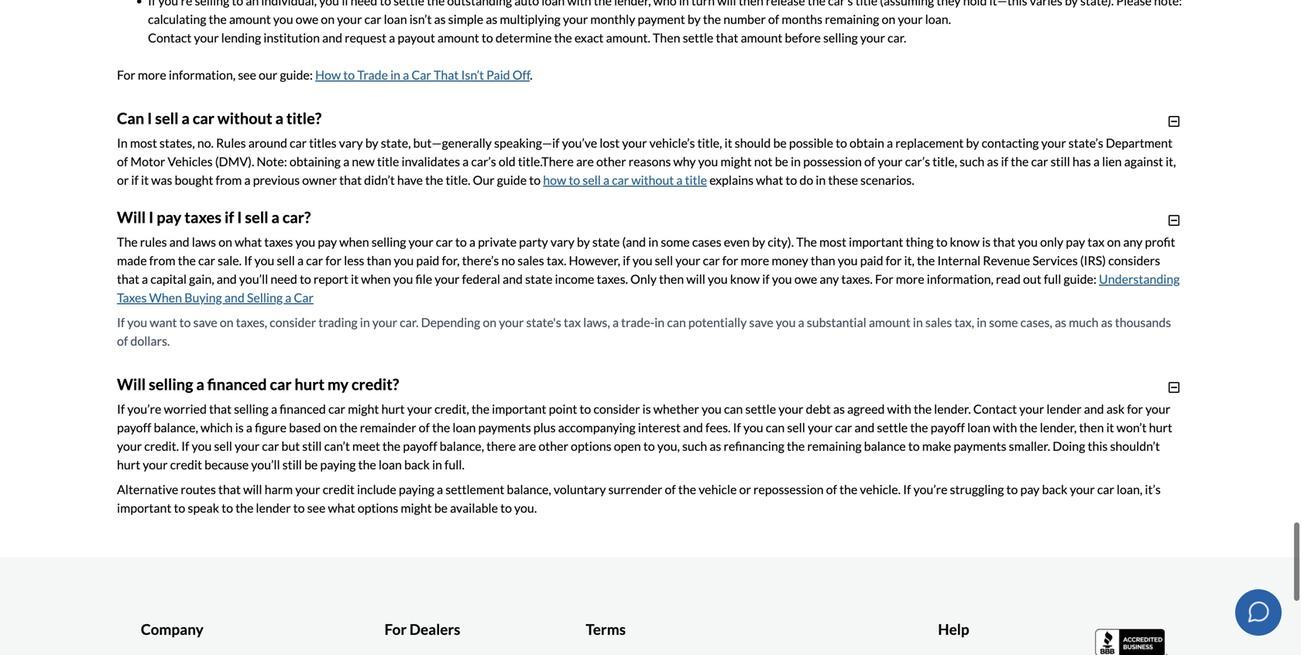 Task type: locate. For each thing, give the bounding box(es) containing it.
2 vertical spatial is
[[235, 420, 244, 435]]

in inside 'in most states, no. rules around car titles vary by state, but—generally speaking—if you've lost your vehicle's title, it should be possible to obtain a replacement by contacting your state's department of motor vehicles (dmv). note: obtaining a new title invalidates a car's old title.there are other reasons why you might not be in possession of your car's title, such as if the car still has a lien against it, or if it was bought from a previous owner that didn't have the title. our guide to'
[[791, 154, 801, 169]]

information, up 'can i sell a car without a title?'
[[169, 67, 236, 82]]

1 paid from the left
[[416, 253, 439, 268]]

that inside if you're worried that selling a financed car might hurt your credit, the important point to consider is whether you can settle your debt as agreed with the lender. contact your lender and ask for your payoff balance, which is a figure based on the remainder of the loan payments plus accompanying interest and fees. if you can sell your car and settle the payoff loan with the lender, then it won't hurt your credit. if you sell your car but still can't meet the payoff balance, there are other options open to you, such as refinancing the remaining balance to make payments smaller. doing this shouldn't hurt your credit because you'll still be paying the loan back in full.
[[209, 402, 232, 417]]

0 vertical spatial it,
[[1166, 154, 1176, 169]]

if down taxes
[[117, 315, 125, 330]]

0 vertical spatial with
[[567, 0, 591, 8]]

0 horizontal spatial back
[[404, 458, 430, 473]]

important inside if you're worried that selling a financed car might hurt your credit, the important point to consider is whether you can settle your debt as agreed with the lender. contact your lender and ask for your payoff balance, which is a figure based on the remainder of the loan payments plus accompanying interest and fees. if you can sell your car and settle the payoff loan with the lender, then it won't hurt your credit. if you sell your car but still can't meet the payoff balance, there are other options open to you, such as refinancing the remaining balance to make payments smaller. doing this shouldn't hurt your credit because you'll still be paying the loan back in full.
[[492, 402, 546, 417]]

to left report
[[300, 272, 311, 287]]

1 horizontal spatial taxes.
[[841, 272, 873, 287]]

can
[[117, 109, 144, 128]]

balance, down 'worried'
[[154, 420, 198, 435]]

i up the sale.
[[237, 208, 242, 227]]

need inside the rules and laws on what taxes you pay when selling your car to a private party vary by state (and in some cases even by city). the most important thing to know is that you only pay tax on any profit made from the car sale. if you sell a car for less than you paid for, there's no sales tax. however, if you sell your car for more money than you paid for it, the internal revenue services (irs) considers that a capital gain, and you'll need to report it when you file your federal and state income taxes. only then will you know if you owe any taxes. for more information, read out full guide:
[[270, 272, 297, 287]]

titles
[[309, 135, 337, 150]]

any up the substantial
[[820, 272, 839, 287]]

1 vertical spatial might
[[348, 402, 379, 417]]

0 vertical spatial important
[[849, 234, 903, 250]]

1 vertical spatial will
[[686, 272, 705, 287]]

most inside the rules and laws on what taxes you pay when selling your car to a private party vary by state (and in some cases even by city). the most important thing to know is that you only pay tax on any profit made from the car sale. if you sell a car for less than you paid for, there's no sales tax. however, if you sell your car for more money than you paid for it, the internal revenue services (irs) considers that a capital gain, and you'll need to report it when you file your federal and state income taxes. only then will you know if you owe any taxes. for more information, read out full guide:
[[819, 234, 846, 250]]

0 horizontal spatial still
[[282, 458, 302, 473]]

2 than from the left
[[811, 253, 835, 268]]

1 horizontal spatial balance,
[[440, 439, 484, 454]]

amount down number
[[741, 30, 782, 45]]

2 horizontal spatial for
[[875, 272, 893, 287]]

sales inside the rules and laws on what taxes you pay when selling your car to a private party vary by state (and in some cases even by city). the most important thing to know is that you only pay tax on any profit made from the car sale. if you sell a car for less than you paid for, there's no sales tax. however, if you sell your car for more money than you paid for it, the internal revenue services (irs) considers that a capital gain, and you'll need to report it when you file your federal and state income taxes. only then will you know if you owe any taxes. for more information, read out full guide:
[[518, 253, 544, 268]]

be
[[773, 135, 787, 150], [775, 154, 788, 169], [304, 458, 318, 473], [434, 501, 448, 516]]

to right the how
[[569, 173, 580, 188]]

then up number
[[739, 0, 763, 8]]

on down (assuming
[[882, 11, 895, 27]]

it's
[[1145, 482, 1161, 497]]

0 vertical spatial will
[[717, 0, 736, 8]]

then inside the rules and laws on what taxes you pay when selling your car to a private party vary by state (and in some cases even by city). the most important thing to know is that you only pay tax on any profit made from the car sale. if you sell a car for less than you paid for, there's no sales tax. however, if you sell your car for more money than you paid for it, the internal revenue services (irs) considers that a capital gain, and you'll need to report it when you file your federal and state income taxes. only then will you know if you owe any taxes. for more information, read out full guide:
[[659, 272, 684, 287]]

on up considers
[[1107, 234, 1121, 250]]

shouldn't
[[1110, 439, 1160, 454]]

lender.
[[934, 402, 971, 417]]

simple
[[448, 11, 483, 27]]

if you're worried that selling a financed car might hurt your credit, the important point to consider is whether you can settle your debt as agreed with the lender. contact your lender and ask for your payoff balance, which is a figure based on the remainder of the loan payments plus accompanying interest and fees. if you can sell your car and settle the payoff loan with the lender, then it won't hurt your credit. if you sell your car but still can't meet the payoff balance, there are other options open to you, such as refinancing the remaining balance to make payments smaller. doing this shouldn't hurt your credit because you'll still be paying the loan back in full.
[[117, 402, 1172, 473]]

be inside alternative routes that will harm your credit include paying a settlement balance, voluntary surrender of the vehicle or repossession of the vehicle. if you're struggling to pay back your car loan, it's important to speak to the lender to see what options might be available to you.
[[434, 501, 448, 516]]

will selling a financed car hurt my credit?
[[117, 375, 399, 394]]

without down reasons
[[631, 173, 674, 188]]

amount inside if you want to save on taxes, consider trading in your car. depending on your state's tax laws, a trade-in can potentially save you a substantial amount in sales tax, in some cases, as much as thousands of dollars.
[[869, 315, 911, 330]]

1 vertical spatial without
[[631, 173, 674, 188]]

0 vertical spatial such
[[960, 154, 985, 169]]

the down credit,
[[432, 420, 450, 435]]

title.
[[446, 173, 470, 188]]

the
[[427, 0, 445, 8], [594, 0, 612, 8], [808, 0, 826, 8], [209, 11, 227, 27], [703, 11, 721, 27], [554, 30, 572, 45], [1011, 154, 1029, 169], [425, 173, 443, 188], [178, 253, 196, 268], [917, 253, 935, 268], [472, 402, 490, 417], [914, 402, 932, 417], [339, 420, 358, 435], [432, 420, 450, 435], [910, 420, 928, 435], [1020, 420, 1038, 435], [382, 439, 401, 454], [787, 439, 805, 454], [358, 458, 376, 473], [678, 482, 696, 497], [839, 482, 857, 497], [235, 501, 254, 516]]

out
[[1023, 272, 1041, 287]]

1 horizontal spatial important
[[492, 402, 546, 417]]

more down thing
[[896, 272, 924, 287]]

see down can't
[[307, 501, 326, 516]]

1 horizontal spatial back
[[1042, 482, 1067, 497]]

know up internal
[[950, 234, 980, 250]]

on right "depending"
[[483, 315, 497, 330]]

understanding
[[1099, 272, 1180, 287]]

1 vertical spatial important
[[492, 402, 546, 417]]

0 vertical spatial for
[[117, 67, 135, 82]]

1 horizontal spatial taxes
[[264, 234, 293, 250]]

it inside the rules and laws on what taxes you pay when selling your car to a private party vary by state (and in some cases even by city). the most important thing to know is that you only pay tax on any profit made from the car sale. if you sell a car for less than you paid for, there's no sales tax. however, if you sell your car for more money than you paid for it, the internal revenue services (irs) considers that a capital gain, and you'll need to report it when you file your federal and state income taxes. only then will you know if you owe any taxes. for more information, read out full guide:
[[351, 272, 359, 287]]

title,
[[697, 135, 722, 150], [933, 154, 957, 169]]

lender, up doing
[[1040, 420, 1077, 435]]

car.
[[888, 30, 906, 45], [400, 315, 419, 330]]

state,
[[381, 135, 411, 150]]

loan down lender.
[[967, 420, 991, 435]]

to up 'accompanying'
[[580, 402, 591, 417]]

vary inside the rules and laws on what taxes you pay when selling your car to a private party vary by state (and in some cases even by city). the most important thing to know is that you only pay tax on any profit made from the car sale. if you sell a car for less than you paid for, there's no sales tax. however, if you sell your car for more money than you paid for it, the internal revenue services (irs) considers that a capital gain, and you'll need to report it when you file your federal and state income taxes. only then will you know if you owe any taxes. for more information, read out full guide:
[[550, 234, 574, 250]]

1 vertical spatial you'll
[[239, 272, 268, 287]]

car
[[364, 11, 381, 27], [193, 109, 214, 128], [290, 135, 307, 150], [1031, 154, 1048, 169], [612, 173, 629, 188], [436, 234, 453, 250], [198, 253, 215, 268], [306, 253, 323, 268], [703, 253, 720, 268], [270, 375, 292, 394], [328, 402, 345, 417], [835, 420, 852, 435], [262, 439, 279, 454], [1097, 482, 1114, 497]]

1 vertical spatial then
[[659, 272, 684, 287]]

taxes
[[117, 290, 147, 305]]

see
[[238, 67, 256, 82], [307, 501, 326, 516]]

will inside the rules and laws on what taxes you pay when selling your car to a private party vary by state (and in some cases even by city). the most important thing to know is that you only pay tax on any profit made from the car sale. if you sell a car for less than you paid for, there's no sales tax. however, if you sell your car for more money than you paid for it, the internal revenue services (irs) considers that a capital gain, and you'll need to report it when you file your federal and state income taxes. only then will you know if you owe any taxes. for more information, read out full guide:
[[686, 272, 705, 287]]

most
[[130, 135, 157, 150], [819, 234, 846, 250]]

before
[[785, 30, 821, 45]]

might
[[721, 154, 752, 169], [348, 402, 379, 417], [401, 501, 432, 516]]

from
[[216, 173, 242, 188], [149, 253, 175, 268]]

1 vertical spatial from
[[149, 253, 175, 268]]

department
[[1106, 135, 1173, 150]]

in right "trade"
[[390, 67, 400, 82]]

the up months
[[808, 0, 826, 8]]

lender inside alternative routes that will harm your credit include paying a settlement balance, voluntary surrender of the vehicle or repossession of the vehicle. if you're struggling to pay back your car loan, it's important to speak to the lender to see what options might be available to you.
[[256, 501, 291, 516]]

1 the from the left
[[117, 234, 138, 250]]

no.
[[197, 135, 214, 150]]

other down lost in the left top of the page
[[596, 154, 626, 169]]

state up however,
[[592, 234, 620, 250]]

1 horizontal spatial guide:
[[1064, 272, 1097, 287]]

financed up the based
[[280, 402, 326, 417]]

amount right the substantial
[[869, 315, 911, 330]]

1 horizontal spatial options
[[571, 439, 611, 454]]

are down plus
[[518, 439, 536, 454]]

important left thing
[[849, 234, 903, 250]]

and up "taxes,"
[[224, 290, 245, 305]]

lost
[[600, 135, 620, 150]]

you're inside if you're worried that selling a financed car might hurt your credit, the important point to consider is whether you can settle your debt as agreed with the lender. contact your lender and ask for your payoff balance, which is a figure based on the remainder of the loan payments plus accompanying interest and fees. if you can sell your car and settle the payoff loan with the lender, then it won't hurt your credit. if you sell your car but still can't meet the payoff balance, there are other options open to you, such as refinancing the remaining balance to make payments smaller. doing this shouldn't hurt your credit because you'll still be paying the loan back in full.
[[127, 402, 161, 417]]

what
[[756, 173, 783, 188], [235, 234, 262, 250], [328, 501, 355, 516]]

be left available
[[434, 501, 448, 516]]

you're inside if you're selling to an individual, you'll need to settle the outstanding auto loan with the lender, who in turn will then release the car's title (assuming they hold it—this varies by state). please note: calculating the amount you owe on your car loan isn't as simple as multiplying your monthly payment by the number of months remaining on your loan. contact your lending institution and request a payout amount to determine the exact amount. then settle that amount before selling your car.
[[158, 0, 192, 8]]

balance, up full.
[[440, 439, 484, 454]]

0 vertical spatial options
[[571, 439, 611, 454]]

some left cases, on the right
[[989, 315, 1018, 330]]

0 vertical spatial balance,
[[154, 420, 198, 435]]

determine
[[496, 30, 552, 45]]

1 vertical spatial is
[[642, 402, 651, 417]]

a left new
[[343, 154, 349, 169]]

0 vertical spatial tax
[[1088, 234, 1105, 250]]

car down "agreed"
[[835, 420, 852, 435]]

any
[[1123, 234, 1143, 250], [820, 272, 839, 287]]

for up won't
[[1127, 402, 1143, 417]]

0 horizontal spatial state
[[525, 272, 553, 287]]

fees.
[[705, 420, 731, 435]]

1 horizontal spatial lender,
[[1040, 420, 1077, 435]]

what up the sale.
[[235, 234, 262, 250]]

you're
[[158, 0, 192, 8], [127, 402, 161, 417], [913, 482, 948, 497]]

0 horizontal spatial information,
[[169, 67, 236, 82]]

0 horizontal spatial will
[[243, 482, 262, 497]]

1 horizontal spatial might
[[401, 501, 432, 516]]

have
[[397, 173, 423, 188]]

1 vertical spatial remaining
[[807, 439, 862, 454]]

2 horizontal spatial balance,
[[507, 482, 551, 497]]

if
[[1001, 154, 1008, 169], [131, 173, 139, 188], [224, 208, 234, 227], [623, 253, 630, 268], [762, 272, 770, 287]]

it, inside the rules and laws on what taxes you pay when selling your car to a private party vary by state (and in some cases even by city). the most important thing to know is that you only pay tax on any profit made from the car sale. if you sell a car for less than you paid for, there's no sales tax. however, if you sell your car for more money than you paid for it, the internal revenue services (irs) considers that a capital gain, and you'll need to report it when you file your federal and state income taxes. only then will you know if you owe any taxes. for more information, read out full guide:
[[904, 253, 915, 268]]

you'll inside the rules and laws on what taxes you pay when selling your car to a private party vary by state (and in some cases even by city). the most important thing to know is that you only pay tax on any profit made from the car sale. if you sell a car for less than you paid for, there's no sales tax. however, if you sell your car for more money than you paid for it, the internal revenue services (irs) considers that a capital gain, and you'll need to report it when you file your federal and state income taxes. only then will you know if you owe any taxes. for more information, read out full guide:
[[239, 272, 268, 287]]

credit up routes
[[170, 458, 202, 473]]

by right varies
[[1065, 0, 1078, 8]]

0 horizontal spatial such
[[682, 439, 707, 454]]

worried
[[164, 402, 207, 417]]

state).
[[1080, 0, 1114, 8]]

vehicle.
[[860, 482, 901, 497]]

still
[[1051, 154, 1070, 169], [302, 439, 322, 454], [282, 458, 302, 473]]

1 vertical spatial more
[[741, 253, 769, 268]]

because
[[204, 458, 249, 473]]

in right who
[[679, 0, 689, 8]]

need
[[351, 0, 377, 8], [270, 272, 297, 287]]

pay right only
[[1066, 234, 1085, 250]]

in inside if you're worried that selling a financed car might hurt your credit, the important point to consider is whether you can settle your debt as agreed with the lender. contact your lender and ask for your payoff balance, which is a figure based on the remainder of the loan payments plus accompanying interest and fees. if you can sell your car and settle the payoff loan with the lender, then it won't hurt your credit. if you sell your car but still can't meet the payoff balance, there are other options open to you, such as refinancing the remaining balance to make payments smaller. doing this shouldn't hurt your credit because you'll still be paying the loan back in full.
[[432, 458, 442, 473]]

0 vertical spatial are
[[576, 154, 594, 169]]

around
[[248, 135, 287, 150]]

car. inside if you want to save on taxes, consider trading in your car. depending on your state's tax laws, a trade-in can potentially save you a substantial amount in sales tax, in some cases, as much as thousands of dollars.
[[400, 315, 419, 330]]

1 vertical spatial car
[[294, 290, 314, 305]]

1 vertical spatial options
[[358, 501, 398, 516]]

you're down "make"
[[913, 482, 948, 497]]

0 vertical spatial is
[[982, 234, 991, 250]]

1 vertical spatial it,
[[904, 253, 915, 268]]

possible
[[789, 135, 833, 150]]

new
[[352, 154, 375, 169]]

selling inside the rules and laws on what taxes you pay when selling your car to a private party vary by state (and in some cases even by city). the most important thing to know is that you only pay tax on any profit made from the car sale. if you sell a car for less than you paid for, there's no sales tax. however, if you sell your car for more money than you paid for it, the internal revenue services (irs) considers that a capital gain, and you'll need to report it when you file your federal and state income taxes. only then will you know if you owe any taxes. for more information, read out full guide:
[[372, 234, 406, 250]]

you're for selling
[[158, 0, 192, 8]]

some inside if you want to save on taxes, consider trading in your car. depending on your state's tax laws, a trade-in can potentially save you a substantial amount in sales tax, in some cases, as much as thousands of dollars.
[[989, 315, 1018, 330]]

0 vertical spatial back
[[404, 458, 430, 473]]

1 save from the left
[[193, 315, 217, 330]]

title down why
[[685, 173, 707, 188]]

selling up 'worried'
[[149, 375, 193, 394]]

2 vertical spatial then
[[1079, 420, 1104, 435]]

you inside 'in most states, no. rules around car titles vary by state, but—generally speaking—if you've lost your vehicle's title, it should be possible to obtain a replacement by contacting your state's department of motor vehicles (dmv). note: obtaining a new title invalidates a car's old title.there are other reasons why you might not be in possession of your car's title, such as if the car still has a lien against it, or if it was bought from a previous owner that didn't have the title. our guide to'
[[698, 154, 718, 169]]

a up 'figure'
[[271, 402, 277, 417]]

sell up selling
[[277, 253, 295, 268]]

tax inside if you want to save on taxes, consider trading in your car. depending on your state's tax laws, a trade-in can potentially save you a substantial amount in sales tax, in some cases, as much as thousands of dollars.
[[564, 315, 581, 330]]

who
[[653, 0, 677, 8]]

title down state,
[[377, 154, 399, 169]]

1 horizontal spatial car.
[[888, 30, 906, 45]]

0 vertical spatial title,
[[697, 135, 722, 150]]

lender, inside if you're selling to an individual, you'll need to settle the outstanding auto loan with the lender, who in turn will then release the car's title (assuming they hold it—this varies by state). please note: calculating the amount you owe on your car loan isn't as simple as multiplying your monthly payment by the number of months remaining on your loan. contact your lending institution and request a payout amount to determine the exact amount. then settle that amount before selling your car.
[[614, 0, 651, 8]]

i for sell
[[147, 109, 152, 128]]

from inside 'in most states, no. rules around car titles vary by state, but—generally speaking—if you've lost your vehicle's title, it should be possible to obtain a replacement by contacting your state's department of motor vehicles (dmv). note: obtaining a new title invalidates a car's old title.there are other reasons why you might not be in possession of your car's title, such as if the car still has a lien against it, or if it was bought from a previous owner that didn't have the title. our guide to'
[[216, 173, 242, 188]]

0 horizontal spatial lender
[[256, 501, 291, 516]]

1 horizontal spatial for
[[385, 621, 407, 639]]

(assuming
[[880, 0, 934, 8]]

vary up new
[[339, 135, 363, 150]]

want
[[150, 315, 177, 330]]

1 horizontal spatial with
[[887, 402, 911, 417]]

credit inside alternative routes that will harm your credit include paying a settlement balance, voluntary surrender of the vehicle or repossession of the vehicle. if you're struggling to pay back your car loan, it's important to speak to the lender to see what options might be available to you.
[[323, 482, 355, 497]]

title inside 'in most states, no. rules around car titles vary by state, but—generally speaking—if you've lost your vehicle's title, it should be possible to obtain a replacement by contacting your state's department of motor vehicles (dmv). note: obtaining a new title invalidates a car's old title.there are other reasons why you might not be in possession of your car's title, such as if the car still has a lien against it, or if it was bought from a previous owner that didn't have the title. our guide to'
[[377, 154, 399, 169]]

2 the from the left
[[796, 234, 817, 250]]

bought
[[175, 173, 213, 188]]

lien
[[1102, 154, 1122, 169]]

2 vertical spatial might
[[401, 501, 432, 516]]

paying inside if you're worried that selling a financed car might hurt your credit, the important point to consider is whether you can settle your debt as agreed with the lender. contact your lender and ask for your payoff balance, which is a figure based on the remainder of the loan payments plus accompanying interest and fees. if you can sell your car and settle the payoff loan with the lender, then it won't hurt your credit. if you sell your car but still can't meet the payoff balance, there are other options open to you, such as refinancing the remaining balance to make payments smaller. doing this shouldn't hurt your credit because you'll still be paying the loan back in full.
[[320, 458, 356, 473]]

vehicles
[[168, 154, 213, 169]]

will down dollars.
[[117, 375, 146, 394]]

pay
[[157, 208, 181, 227], [318, 234, 337, 250], [1066, 234, 1085, 250], [1020, 482, 1040, 497]]

you'll up harm
[[251, 458, 280, 473]]

what down can't
[[328, 501, 355, 516]]

owe down "money"
[[794, 272, 817, 287]]

if down motor on the left of the page
[[131, 173, 139, 188]]

a right "trade"
[[403, 67, 409, 82]]

options inside alternative routes that will harm your credit include paying a settlement balance, voluntary surrender of the vehicle or repossession of the vehicle. if you're struggling to pay back your car loan, it's important to speak to the lender to see what options might be available to you.
[[358, 501, 398, 516]]

against
[[1124, 154, 1163, 169]]

that down the because
[[218, 482, 241, 497]]

1 horizontal spatial consider
[[593, 402, 640, 417]]

0 horizontal spatial credit
[[170, 458, 202, 473]]

might inside 'in most states, no. rules around car titles vary by state, but—generally speaking—if you've lost your vehicle's title, it should be possible to obtain a replacement by contacting your state's department of motor vehicles (dmv). note: obtaining a new title invalidates a car's old title.there are other reasons why you might not be in possession of your car's title, such as if the car still has a lien against it, or if it was bought from a previous owner that didn't have the title. our guide to'
[[721, 154, 752, 169]]

you inside if you're selling to an individual, you'll need to settle the outstanding auto loan with the lender, who in turn will then release the car's title (assuming they hold it—this varies by state). please note: calculating the amount you owe on your car loan isn't as simple as multiplying your monthly payment by the number of months remaining on your loan. contact your lending institution and request a payout amount to determine the exact amount. then settle that amount before selling your car.
[[273, 11, 293, 27]]

important inside alternative routes that will harm your credit include paying a settlement balance, voluntary surrender of the vehicle or repossession of the vehicle. if you're struggling to pay back your car loan, it's important to speak to the lender to see what options might be available to you.
[[117, 501, 171, 516]]

other inside if you're worried that selling a financed car might hurt your credit, the important point to consider is whether you can settle your debt as agreed with the lender. contact your lender and ask for your payoff balance, which is a figure based on the remainder of the loan payments plus accompanying interest and fees. if you can sell your car and settle the payoff loan with the lender, then it won't hurt your credit. if you sell your car but still can't meet the payoff balance, there are other options open to you, such as refinancing the remaining balance to make payments smaller. doing this shouldn't hurt your credit because you'll still be paying the loan back in full.
[[539, 439, 568, 454]]

0 vertical spatial car
[[411, 67, 431, 82]]

paying inside alternative routes that will harm your credit include paying a settlement balance, voluntary surrender of the vehicle or repossession of the vehicle. if you're struggling to pay back your car loan, it's important to speak to the lender to see what options might be available to you.
[[399, 482, 434, 497]]

a right selling
[[285, 290, 291, 305]]

credit,
[[435, 402, 469, 417]]

how to sell a car without a title explains what to do in these scenarios.
[[543, 173, 914, 188]]

to right "struggling"
[[1006, 482, 1018, 497]]

sales down party
[[518, 253, 544, 268]]

debt
[[806, 402, 831, 417]]

guide: inside the rules and laws on what taxes you pay when selling your car to a private party vary by state (and in some cases even by city). the most important thing to know is that you only pay tax on any profit made from the car sale. if you sell a car for less than you paid for, there's no sales tax. however, if you sell your car for more money than you paid for it, the internal revenue services (irs) considers that a capital gain, and you'll need to report it when you file your federal and state income taxes. only then will you know if you owe any taxes. for more information, read out full guide:
[[1064, 272, 1097, 287]]

0 horizontal spatial is
[[235, 420, 244, 435]]

0 vertical spatial owe
[[296, 11, 318, 27]]

1 horizontal spatial can
[[724, 402, 743, 417]]

2 will from the top
[[117, 375, 146, 394]]

off
[[512, 67, 530, 82]]

1 vertical spatial with
[[887, 402, 911, 417]]

1 vertical spatial when
[[361, 272, 391, 287]]

your
[[337, 11, 362, 27], [563, 11, 588, 27], [898, 11, 923, 27], [194, 30, 219, 45], [860, 30, 885, 45], [622, 135, 647, 150], [1041, 135, 1066, 150], [878, 154, 903, 169], [409, 234, 433, 250], [675, 253, 700, 268], [435, 272, 460, 287], [372, 315, 397, 330], [499, 315, 524, 330], [407, 402, 432, 417], [778, 402, 803, 417], [1019, 402, 1044, 417], [1145, 402, 1170, 417], [808, 420, 833, 435], [117, 439, 142, 454], [235, 439, 260, 454], [143, 458, 168, 473], [295, 482, 320, 497], [1070, 482, 1095, 497]]

reasons
[[629, 154, 671, 169]]

0 horizontal spatial might
[[348, 402, 379, 417]]

sale.
[[218, 253, 242, 268]]

1 horizontal spatial still
[[302, 439, 322, 454]]

1 will from the top
[[117, 208, 146, 227]]

still down but
[[282, 458, 302, 473]]

click for the bbb business review of this auto listing service in cambridge ma image
[[1095, 628, 1169, 656]]

you down individual,
[[273, 11, 293, 27]]

1 vertical spatial owe
[[794, 272, 817, 287]]

2 taxes. from the left
[[841, 272, 873, 287]]

auto
[[514, 0, 539, 8]]

if inside alternative routes that will harm your credit include paying a settlement balance, voluntary surrender of the vehicle or repossession of the vehicle. if you're struggling to pay back your car loan, it's important to speak to the lender to see what options might be available to you.
[[903, 482, 911, 497]]

then inside if you're worried that selling a financed car might hurt your credit, the important point to consider is whether you can settle your debt as agreed with the lender. contact your lender and ask for your payoff balance, which is a figure based on the remainder of the loan payments plus accompanying interest and fees. if you can sell your car and settle the payoff loan with the lender, then it won't hurt your credit. if you sell your car but still can't meet the payoff balance, there are other options open to you, such as refinancing the remaining balance to make payments smaller. doing this shouldn't hurt your credit because you'll still be paying the loan back in full.
[[1079, 420, 1104, 435]]

a inside alternative routes that will harm your credit include paying a settlement balance, voluntary surrender of the vehicle or repossession of the vehicle. if you're struggling to pay back your car loan, it's important to speak to the lender to see what options might be available to you.
[[437, 482, 443, 497]]

or inside 'in most states, no. rules around car titles vary by state, but—generally speaking—if you've lost your vehicle's title, it should be possible to obtain a replacement by contacting your state's department of motor vehicles (dmv). note: obtaining a new title invalidates a car's old title.there are other reasons why you might not be in possession of your car's title, such as if the car still has a lien against it, or if it was bought from a previous owner that didn't have the title. our guide to'
[[117, 173, 129, 188]]

0 horizontal spatial are
[[518, 439, 536, 454]]

number
[[723, 11, 766, 27]]

that inside alternative routes that will harm your credit include paying a settlement balance, voluntary surrender of the vehicle or repossession of the vehicle. if you're struggling to pay back your car loan, it's important to speak to the lender to see what options might be available to you.
[[218, 482, 241, 497]]

title, right vehicle's
[[697, 135, 722, 150]]

then right only
[[659, 272, 684, 287]]

without for title
[[631, 173, 674, 188]]

1 horizontal spatial car's
[[828, 0, 853, 8]]

car down my
[[328, 402, 345, 417]]

on inside if you're worried that selling a financed car might hurt your credit, the important point to consider is whether you can settle your debt as agreed with the lender. contact your lender and ask for your payoff balance, which is a figure based on the remainder of the loan payments plus accompanying interest and fees. if you can sell your car and settle the payoff loan with the lender, then it won't hurt your credit. if you sell your car but still can't meet the payoff balance, there are other options open to you, such as refinancing the remaining balance to make payments smaller. doing this shouldn't hurt your credit because you'll still be paying the loan back in full.
[[323, 420, 337, 435]]

pay inside alternative routes that will harm your credit include paying a settlement balance, voluntary surrender of the vehicle or repossession of the vehicle. if you're struggling to pay back your car loan, it's important to speak to the lender to see what options might be available to you.
[[1020, 482, 1040, 497]]

financed
[[207, 375, 267, 394], [280, 402, 326, 417]]

invalidates
[[402, 154, 460, 169]]

1 horizontal spatial will
[[686, 272, 705, 287]]

car up 'figure'
[[270, 375, 292, 394]]

city).
[[768, 234, 794, 250]]

0 horizontal spatial any
[[820, 272, 839, 287]]

you'll up selling
[[239, 272, 268, 287]]

0 vertical spatial lender
[[1047, 402, 1082, 417]]

request
[[345, 30, 387, 45]]

back
[[404, 458, 430, 473], [1042, 482, 1067, 497]]

and down whether
[[683, 420, 703, 435]]

0 vertical spatial some
[[661, 234, 690, 250]]

1 vertical spatial payments
[[954, 439, 1006, 454]]

full
[[1044, 272, 1061, 287]]

if inside the rules and laws on what taxes you pay when selling your car to a private party vary by state (and in some cases even by city). the most important thing to know is that you only pay tax on any profit made from the car sale. if you sell a car for less than you paid for, there's no sales tax. however, if you sell your car for more money than you paid for it, the internal revenue services (irs) considers that a capital gain, and you'll need to report it when you file your federal and state income taxes. only then will you know if you owe any taxes. for more information, read out full guide:
[[244, 253, 252, 268]]

and
[[322, 30, 342, 45], [169, 234, 189, 250], [217, 272, 237, 287], [503, 272, 523, 287], [224, 290, 245, 305], [1084, 402, 1104, 417], [683, 420, 703, 435], [855, 420, 875, 435]]

you'll
[[319, 0, 348, 8], [239, 272, 268, 287], [251, 458, 280, 473]]

1 horizontal spatial than
[[811, 253, 835, 268]]

1 vertical spatial for
[[875, 272, 893, 287]]

1 horizontal spatial title
[[685, 173, 707, 188]]

0 horizontal spatial then
[[659, 272, 684, 287]]

than right less
[[367, 253, 391, 268]]

options inside if you're worried that selling a financed car might hurt your credit, the important point to consider is whether you can settle your debt as agreed with the lender. contact your lender and ask for your payoff balance, which is a figure based on the remainder of the loan payments plus accompanying interest and fees. if you can sell your car and settle the payoff loan with the lender, then it won't hurt your credit. if you sell your car but still can't meet the payoff balance, there are other options open to you, such as refinancing the remaining balance to make payments smaller. doing this shouldn't hurt your credit because you'll still be paying the loan back in full.
[[571, 439, 611, 454]]

it, down thing
[[904, 253, 915, 268]]

0 vertical spatial most
[[130, 135, 157, 150]]

vary inside 'in most states, no. rules around car titles vary by state, but—generally speaking—if you've lost your vehicle's title, it should be possible to obtain a replacement by contacting your state's department of motor vehicles (dmv). note: obtaining a new title invalidates a car's old title.there are other reasons why you might not be in possession of your car's title, such as if the car still has a lien against it, or if it was bought from a previous owner that didn't have the title. our guide to'
[[339, 135, 363, 150]]

how
[[543, 173, 566, 188]]

1 taxes. from the left
[[597, 272, 628, 287]]

selling up the calculating
[[195, 0, 229, 8]]

without for title?
[[217, 109, 272, 128]]

1 vertical spatial title
[[377, 154, 399, 169]]

is up interest
[[642, 402, 651, 417]]

or right vehicle at bottom right
[[739, 482, 751, 497]]

without
[[217, 109, 272, 128], [631, 173, 674, 188]]

1 horizontal spatial owe
[[794, 272, 817, 287]]

title left (assuming
[[855, 0, 878, 8]]

from up capital
[[149, 253, 175, 268]]

do
[[800, 173, 813, 188]]

for inside the rules and laws on what taxes you pay when selling your car to a private party vary by state (and in some cases even by city). the most important thing to know is that you only pay tax on any profit made from the car sale. if you sell a car for less than you paid for, there's no sales tax. however, if you sell your car for more money than you paid for it, the internal revenue services (irs) considers that a capital gain, and you'll need to report it when you file your federal and state income taxes. only then will you know if you owe any taxes. for more information, read out full guide:
[[875, 272, 893, 287]]

see inside alternative routes that will harm your credit include paying a settlement balance, voluntary surrender of the vehicle or repossession of the vehicle. if you're struggling to pay back your car loan, it's important to speak to the lender to see what options might be available to you.
[[307, 501, 326, 516]]

it, right against
[[1166, 154, 1176, 169]]

in left full.
[[432, 458, 442, 473]]

that inside 'in most states, no. rules around car titles vary by state, but—generally speaking—if you've lost your vehicle's title, it should be possible to obtain a replacement by contacting your state's department of motor vehicles (dmv). note: obtaining a new title invalidates a car's old title.there are other reasons why you might not be in possession of your car's title, such as if the car still has a lien against it, or if it was bought from a previous owner that didn't have the title. our guide to'
[[339, 173, 362, 188]]

1 horizontal spatial sales
[[925, 315, 952, 330]]

1 horizontal spatial financed
[[280, 402, 326, 417]]

might inside if you're worried that selling a financed car might hurt your credit, the important point to consider is whether you can settle your debt as agreed with the lender. contact your lender and ask for your payoff balance, which is a figure based on the remainder of the loan payments plus accompanying interest and fees. if you can sell your car and settle the payoff loan with the lender, then it won't hurt your credit. if you sell your car but still can't meet the payoff balance, there are other options open to you, such as refinancing the remaining balance to make payments smaller. doing this shouldn't hurt your credit because you'll still be paying the loan back in full.
[[348, 402, 379, 417]]

information, inside the rules and laws on what taxes you pay when selling your car to a private party vary by state (and in some cases even by city). the most important thing to know is that you only pay tax on any profit made from the car sale. if you sell a car for less than you paid for, there's no sales tax. however, if you sell your car for more money than you paid for it, the internal revenue services (irs) considers that a capital gain, and you'll need to report it when you file your federal and state income taxes. only then will you know if you owe any taxes. for more information, read out full guide:
[[927, 272, 994, 287]]

car. inside if you're selling to an individual, you'll need to settle the outstanding auto loan with the lender, who in turn will then release the car's title (assuming they hold it—this varies by state). please note: calculating the amount you owe on your car loan isn't as simple as multiplying your monthly payment by the number of months remaining on your loan. contact your lending institution and request a payout amount to determine the exact amount. then settle that amount before selling your car.
[[888, 30, 906, 45]]

that up taxes
[[117, 272, 139, 287]]

0 horizontal spatial or
[[117, 173, 129, 188]]

remaining inside if you're selling to an individual, you'll need to settle the outstanding auto loan with the lender, who in turn will then release the car's title (assuming they hold it—this varies by state). please note: calculating the amount you owe on your car loan isn't as simple as multiplying your monthly payment by the number of months remaining on your loan. contact your lending institution and request a payout amount to determine the exact amount. then settle that amount before selling your car.
[[825, 11, 879, 27]]

other
[[596, 154, 626, 169], [539, 439, 568, 454]]

paid up file
[[416, 253, 439, 268]]

0 horizontal spatial from
[[149, 253, 175, 268]]

owner
[[302, 173, 337, 188]]

how
[[315, 67, 341, 82]]

in inside the rules and laws on what taxes you pay when selling your car to a private party vary by state (and in some cases even by city). the most important thing to know is that you only pay tax on any profit made from the car sale. if you sell a car for less than you paid for, there's no sales tax. however, if you sell your car for more money than you paid for it, the internal revenue services (irs) considers that a capital gain, and you'll need to report it when you file your federal and state income taxes. only then will you know if you owe any taxes. for more information, read out full guide:
[[648, 234, 658, 250]]

i for pay
[[149, 208, 154, 227]]

then inside if you're selling to an individual, you'll need to settle the outstanding auto loan with the lender, who in turn will then release the car's title (assuming they hold it—this varies by state). please note: calculating the amount you owe on your car loan isn't as simple as multiplying your monthly payment by the number of months remaining on your loan. contact your lending institution and request a payout amount to determine the exact amount. then settle that amount before selling your car.
[[739, 0, 763, 8]]

but—generally
[[413, 135, 492, 150]]

remaining down "debt"
[[807, 439, 862, 454]]

car down contacting
[[1031, 154, 1048, 169]]

rules
[[140, 234, 167, 250]]

most inside 'in most states, no. rules around car titles vary by state, but—generally speaking—if you've lost your vehicle's title, it should be possible to obtain a replacement by contacting your state's department of motor vehicles (dmv). note: obtaining a new title invalidates a car's old title.there are other reasons why you might not be in possession of your car's title, such as if the car still has a lien against it, or if it was bought from a previous owner that didn't have the title. our guide to'
[[130, 135, 157, 150]]

car. left "depending"
[[400, 315, 419, 330]]

taxes
[[184, 208, 221, 227], [264, 234, 293, 250]]

some inside the rules and laws on what taxes you pay when selling your car to a private party vary by state (and in some cases even by city). the most important thing to know is that you only pay tax on any profit made from the car sale. if you sell a car for less than you paid for, there's no sales tax. however, if you sell your car for more money than you paid for it, the internal revenue services (irs) considers that a capital gain, and you'll need to report it when you file your federal and state income taxes. only then will you know if you owe any taxes. for more information, read out full guide:
[[661, 234, 690, 250]]

as right "debt"
[[833, 402, 845, 417]]

by down turn
[[688, 11, 701, 27]]

0 vertical spatial still
[[1051, 154, 1070, 169]]

1 horizontal spatial without
[[631, 173, 674, 188]]

it left should
[[725, 135, 732, 150]]

will inside if you're selling to an individual, you'll need to settle the outstanding auto loan with the lender, who in turn will then release the car's title (assuming they hold it—this varies by state). please note: calculating the amount you owe on your car loan isn't as simple as multiplying your monthly payment by the number of months remaining on your loan. contact your lending institution and request a payout amount to determine the exact amount. then settle that amount before selling your car.
[[717, 0, 736, 8]]

0 vertical spatial then
[[739, 0, 763, 8]]

note:
[[257, 154, 287, 169]]

1 horizontal spatial lender
[[1047, 402, 1082, 417]]

sell up repossession
[[787, 420, 805, 435]]

might down credit?
[[348, 402, 379, 417]]

cases,
[[1020, 315, 1052, 330]]

balance, inside alternative routes that will harm your credit include paying a settlement balance, voluntary surrender of the vehicle or repossession of the vehicle. if you're struggling to pay back your car loan, it's important to speak to the lender to see what options might be available to you.
[[507, 482, 551, 497]]

for dealers
[[385, 621, 460, 639]]

it inside if you're worried that selling a financed car might hurt your credit, the important point to consider is whether you can settle your debt as agreed with the lender. contact your lender and ask for your payoff balance, which is a figure based on the remainder of the loan payments plus accompanying interest and fees. if you can sell your car and settle the payoff loan with the lender, then it won't hurt your credit. if you sell your car but still can't meet the payoff balance, there are other options open to you, such as refinancing the remaining balance to make payments smaller. doing this shouldn't hurt your credit because you'll still be paying the loan back in full.
[[1106, 420, 1114, 435]]

1 vertical spatial some
[[989, 315, 1018, 330]]

with inside if you're selling to an individual, you'll need to settle the outstanding auto loan with the lender, who in turn will then release the car's title (assuming they hold it—this varies by state). please note: calculating the amount you owe on your car loan isn't as simple as multiplying your monthly payment by the number of months remaining on your loan. contact your lending institution and request a payout amount to determine the exact amount. then settle that amount before selling your car.
[[567, 0, 591, 8]]

0 horizontal spatial consider
[[270, 315, 316, 330]]

0 vertical spatial credit
[[170, 458, 202, 473]]

guide
[[497, 173, 527, 188]]

remaining right months
[[825, 11, 879, 27]]

sales
[[518, 253, 544, 268], [925, 315, 952, 330]]

company
[[141, 621, 203, 639]]

2 horizontal spatial still
[[1051, 154, 1070, 169]]

1 vertical spatial back
[[1042, 482, 1067, 497]]

the left vehicle at bottom right
[[678, 482, 696, 497]]

will for will i pay taxes if i sell a car?
[[117, 208, 146, 227]]

1 vertical spatial what
[[235, 234, 262, 250]]

0 horizontal spatial options
[[358, 501, 398, 516]]

as right the isn't
[[434, 11, 446, 27]]

payments
[[478, 420, 531, 435], [954, 439, 1006, 454]]

will for will selling a financed car hurt my credit?
[[117, 375, 146, 394]]

1 vertical spatial balance,
[[440, 439, 484, 454]]

2 vertical spatial you'll
[[251, 458, 280, 473]]

payout
[[398, 30, 435, 45]]

when
[[339, 234, 369, 250], [361, 272, 391, 287]]

amount down simple
[[437, 30, 479, 45]]

loan down credit,
[[453, 420, 476, 435]]

0 vertical spatial you're
[[158, 0, 192, 8]]



Task type: vqa. For each thing, say whether or not it's contained in the screenshot.
4MATIC
no



Task type: describe. For each thing, give the bounding box(es) containing it.
a down why
[[676, 173, 683, 188]]

to up for,
[[455, 234, 467, 250]]

car?
[[282, 208, 311, 227]]

1 horizontal spatial payments
[[954, 439, 1006, 454]]

of inside if you're worried that selling a financed car might hurt your credit, the important point to consider is whether you can settle your debt as agreed with the lender. contact your lender and ask for your payoff balance, which is a figure based on the remainder of the loan payments plus accompanying interest and fees. if you can sell your car and settle the payoff loan with the lender, then it won't hurt your credit. if you sell your car but still can't meet the payoff balance, there are other options open to you, such as refinancing the remaining balance to make payments smaller. doing this shouldn't hurt your credit because you'll still be paying the loan back in full.
[[419, 420, 430, 435]]

1 horizontal spatial know
[[950, 234, 980, 250]]

for for for dealers
[[385, 621, 407, 639]]

owe inside if you're selling to an individual, you'll need to settle the outstanding auto loan with the lender, who in turn will then release the car's title (assuming they hold it—this varies by state). please note: calculating the amount you owe on your car loan isn't as simple as multiplying your monthly payment by the number of months remaining on your loan. contact your lending institution and request a payout amount to determine the exact amount. then settle that amount before selling your car.
[[296, 11, 318, 27]]

lender inside if you're worried that selling a financed car might hurt your credit, the important point to consider is whether you can settle your debt as agreed with the lender. contact your lender and ask for your payoff balance, which is a figure based on the remainder of the loan payments plus accompanying interest and fees. if you can sell your car and settle the payoff loan with the lender, then it won't hurt your credit. if you sell your car but still can't meet the payoff balance, there are other options open to you, such as refinancing the remaining balance to make payments smaller. doing this shouldn't hurt your credit because you'll still be paying the loan back in full.
[[1047, 402, 1082, 417]]

if inside if you're selling to an individual, you'll need to settle the outstanding auto loan with the lender, who in turn will then release the car's title (assuming they hold it—this varies by state). please note: calculating the amount you owe on your car loan isn't as simple as multiplying your monthly payment by the number of months remaining on your loan. contact your lending institution and request a payout amount to determine the exact amount. then settle that amount before selling your car.
[[148, 0, 156, 8]]

the right "speak"
[[235, 501, 254, 516]]

please
[[1116, 0, 1152, 8]]

include
[[357, 482, 396, 497]]

need inside if you're selling to an individual, you'll need to settle the outstanding auto loan with the lender, who in turn will then release the car's title (assuming they hold it—this varies by state). please note: calculating the amount you owe on your car loan isn't as simple as multiplying your monthly payment by the number of months remaining on your loan. contact your lending institution and request a payout amount to determine the exact amount. then settle that amount before selling your car.
[[351, 0, 377, 8]]

of down obtain
[[864, 154, 875, 169]]

of right surrender
[[665, 482, 676, 497]]

consider inside if you want to save on taxes, consider trading in your car. depending on your state's tax laws, a trade-in can potentially save you a substantial amount in sales tax, in some cases, as much as thousands of dollars.
[[270, 315, 316, 330]]

settle up the isn't
[[394, 0, 424, 8]]

speak
[[188, 501, 219, 516]]

amount.
[[606, 30, 650, 45]]

individual,
[[261, 0, 317, 8]]

if inside if you want to save on taxes, consider trading in your car. depending on your state's tax laws, a trade-in can potentially save you a substantial amount in sales tax, in some cases, as much as thousands of dollars.
[[117, 315, 125, 330]]

hurt right won't
[[1149, 420, 1172, 435]]

to right "speak"
[[222, 501, 233, 516]]

scenarios.
[[860, 173, 914, 188]]

how to sell a car without a title link
[[543, 173, 707, 188]]

this
[[1088, 439, 1108, 454]]

will i pay taxes if i sell a car?
[[117, 208, 311, 227]]

open chat window image
[[1246, 600, 1271, 625]]

0 horizontal spatial more
[[138, 67, 166, 82]]

is inside the rules and laws on what taxes you pay when selling your car to a private party vary by state (and in some cases even by city). the most important thing to know is that you only pay tax on any profit made from the car sale. if you sell a car for less than you paid for, there's no sales tax. however, if you sell your car for more money than you paid for it, the internal revenue services (irs) considers that a capital gain, and you'll need to report it when you file your federal and state income taxes. only then will you know if you owe any taxes. for more information, read out full guide:
[[982, 234, 991, 250]]

sales inside if you want to save on taxes, consider trading in your car. depending on your state's tax laws, a trade-in can potentially save you a substantial amount in sales tax, in some cases, as much as thousands of dollars.
[[925, 315, 952, 330]]

1 vertical spatial still
[[302, 439, 322, 454]]

of down in
[[117, 154, 128, 169]]

hurt up alternative
[[117, 458, 140, 473]]

our
[[259, 67, 277, 82]]

that inside if you're selling to an individual, you'll need to settle the outstanding auto loan with the lender, who in turn will then release the car's title (assuming they hold it—this varies by state). please note: calculating the amount you owe on your car loan isn't as simple as multiplying your monthly payment by the number of months remaining on your loan. contact your lending institution and request a payout amount to determine the exact amount. then settle that amount before selling your car.
[[716, 30, 738, 45]]

2 horizontal spatial payoff
[[931, 420, 965, 435]]

trading
[[319, 315, 358, 330]]

you'll inside if you're selling to an individual, you'll need to settle the outstanding auto loan with the lender, who in turn will then release the car's title (assuming they hold it—this varies by state). please note: calculating the amount you owe on your car loan isn't as simple as multiplying your monthly payment by the number of months remaining on your loan. contact your lending institution and request a payout amount to determine the exact amount. then settle that amount before selling your car.
[[319, 0, 348, 8]]

institution
[[264, 30, 320, 45]]

you up dollars.
[[127, 315, 147, 330]]

2 paid from the left
[[860, 253, 883, 268]]

you've
[[562, 135, 597, 150]]

contact inside if you're selling to an individual, you'll need to settle the outstanding auto loan with the lender, who in turn will then release the car's title (assuming they hold it—this varies by state). please note: calculating the amount you owe on your car loan isn't as simple as multiplying your monthly payment by the number of months remaining on your loan. contact your lending institution and request a payout amount to determine the exact amount. then settle that amount before selling your car.
[[148, 30, 192, 45]]

loan,
[[1117, 482, 1143, 497]]

you'll inside if you're worried that selling a financed car might hurt your credit, the important point to consider is whether you can settle your debt as agreed with the lender. contact your lender and ask for your payoff balance, which is a figure based on the remainder of the loan payments plus accompanying interest and fees. if you can sell your car and settle the payoff loan with the lender, then it won't hurt your credit. if you sell your car but still can't meet the payoff balance, there are other options open to you, such as refinancing the remaining balance to make payments smaller. doing this shouldn't hurt your credit because you'll still be paying the loan back in full.
[[251, 458, 280, 473]]

are inside if you're worried that selling a financed car might hurt your credit, the important point to consider is whether you can settle your debt as agreed with the lender. contact your lender and ask for your payoff balance, which is a figure based on the remainder of the loan payments plus accompanying interest and fees. if you can sell your car and settle the payoff loan with the lender, then it won't hurt your credit. if you sell your car but still can't meet the payoff balance, there are other options open to you, such as refinancing the remaining balance to make payments smaller. doing this shouldn't hurt your credit because you'll still be paying the loan back in full.
[[518, 439, 536, 454]]

has
[[1073, 154, 1091, 169]]

car's inside if you're selling to an individual, you'll need to settle the outstanding auto loan with the lender, who in turn will then release the car's title (assuming they hold it—this varies by state). please note: calculating the amount you owe on your car loan isn't as simple as multiplying your monthly payment by the number of months remaining on your loan. contact your lending institution and request a payout amount to determine the exact amount. then settle that amount before selling your car.
[[828, 0, 853, 8]]

vehicle's
[[649, 135, 695, 150]]

for inside if you're worried that selling a financed car might hurt your credit, the important point to consider is whether you can settle your debt as agreed with the lender. contact your lender and ask for your payoff balance, which is a figure based on the remainder of the loan payments plus accompanying interest and fees. if you can sell your car and settle the payoff loan with the lender, then it won't hurt your credit. if you sell your car but still can't meet the payoff balance, there are other options open to you, such as refinancing the remaining balance to make payments smaller. doing this shouldn't hurt your credit because you'll still be paying the loan back in full.
[[1127, 402, 1143, 417]]

to up possession
[[836, 135, 847, 150]]

you left for,
[[394, 253, 414, 268]]

the down invalidates
[[425, 173, 443, 188]]

0 horizontal spatial car's
[[471, 154, 496, 169]]

remainder
[[360, 420, 416, 435]]

car down reasons
[[612, 173, 629, 188]]

loan left the isn't
[[384, 11, 407, 27]]

these
[[828, 173, 858, 188]]

the left exact
[[554, 30, 572, 45]]

isn't
[[409, 11, 432, 27]]

2 save from the left
[[749, 315, 773, 330]]

multiplying
[[500, 11, 561, 27]]

a up 'worried'
[[196, 375, 204, 394]]

months
[[782, 11, 822, 27]]

are inside 'in most states, no. rules around car titles vary by state, but—generally speaking—if you've lost your vehicle's title, it should be possible to obtain a replacement by contacting your state's department of motor vehicles (dmv). note: obtaining a new title invalidates a car's old title.there are other reasons why you might not be in possession of your car's title, such as if the car still has a lien against it, or if it was bought from a previous owner that didn't have the title. our guide to'
[[576, 154, 594, 169]]

in inside if you're selling to an individual, you'll need to settle the outstanding auto loan with the lender, who in turn will then release the car's title (assuming they hold it—this varies by state). please note: calculating the amount you owe on your car loan isn't as simple as multiplying your monthly payment by the number of months remaining on your loan. contact your lending institution and request a payout amount to determine the exact amount. then settle that amount before selling your car.
[[679, 0, 689, 8]]

such inside 'in most states, no. rules around car titles vary by state, but—generally speaking—if you've lost your vehicle's title, it should be possible to obtain a replacement by contacting your state's department of motor vehicles (dmv). note: obtaining a new title invalidates a car's old title.there are other reasons why you might not be in possession of your car's title, such as if the car still has a lien against it, or if it was bought from a previous owner that didn't have the title. our guide to'
[[960, 154, 985, 169]]

the up the isn't
[[427, 0, 445, 8]]

owe inside the rules and laws on what taxes you pay when selling your car to a private party vary by state (and in some cases even by city). the most important thing to know is that you only pay tax on any profit made from the car sale. if you sell a car for less than you paid for, there's no sales tax. however, if you sell your car for more money than you paid for it, the internal revenue services (irs) considers that a capital gain, and you'll need to report it when you file your federal and state income taxes. only then will you know if you owe any taxes. for more information, read out full guide:
[[794, 272, 817, 287]]

be inside if you're worried that selling a financed car might hurt your credit, the important point to consider is whether you can settle your debt as agreed with the lender. contact your lender and ask for your payoff balance, which is a figure based on the remainder of the loan payments plus accompanying interest and fees. if you can sell your car and settle the payoff loan with the lender, then it won't hurt your credit. if you sell your car but still can't meet the payoff balance, there are other options open to you, such as refinancing the remaining balance to make payments smaller. doing this shouldn't hurt your credit because you'll still be paying the loan back in full.
[[304, 458, 318, 473]]

outstanding
[[447, 0, 512, 8]]

1 horizontal spatial more
[[741, 253, 769, 268]]

2 horizontal spatial with
[[993, 420, 1017, 435]]

and left laws
[[169, 234, 189, 250]]

by right even
[[752, 234, 765, 250]]

to left you,
[[643, 439, 655, 454]]

taxes inside the rules and laws on what taxes you pay when selling your car to a private party vary by state (and in some cases even by city). the most important thing to know is that you only pay tax on any profit made from the car sale. if you sell a car for less than you paid for, there's no sales tax. however, if you sell your car for more money than you paid for it, the internal revenue services (irs) considers that a capital gain, and you'll need to report it when you file your federal and state income taxes. only then will you know if you owe any taxes. for more information, read out full guide:
[[264, 234, 293, 250]]

0 vertical spatial taxes
[[184, 208, 221, 227]]

car up report
[[306, 253, 323, 268]]

figure
[[255, 420, 287, 435]]

and down "agreed"
[[855, 420, 875, 435]]

0 horizontal spatial guide:
[[280, 67, 313, 82]]

2 horizontal spatial can
[[766, 420, 785, 435]]

surrender
[[608, 482, 662, 497]]

even
[[724, 234, 750, 250]]

available
[[450, 501, 498, 516]]

obtaining
[[290, 154, 341, 169]]

0 vertical spatial any
[[1123, 234, 1143, 250]]

party
[[519, 234, 548, 250]]

1 horizontal spatial car
[[411, 67, 431, 82]]

sell right the how
[[583, 173, 601, 188]]

and inside understanding taxes when buying and selling a car
[[224, 290, 245, 305]]

however,
[[569, 253, 620, 268]]

money
[[772, 253, 808, 268]]

you.
[[514, 501, 537, 516]]

thousands
[[1115, 315, 1171, 330]]

2 vertical spatial title
[[685, 173, 707, 188]]

a down car?
[[297, 253, 304, 268]]

the left lender.
[[914, 402, 932, 417]]

for down even
[[722, 253, 738, 268]]

a left the substantial
[[798, 315, 804, 330]]

0 horizontal spatial payments
[[478, 420, 531, 435]]

the down remainder
[[382, 439, 401, 454]]

2 vertical spatial still
[[282, 458, 302, 473]]

sell up states,
[[155, 109, 179, 128]]

might inside alternative routes that will harm your credit include paying a settlement balance, voluntary surrender of the vehicle or repossession of the vehicle. if you're struggling to pay back your car loan, it's important to speak to the lender to see what options might be available to you.
[[401, 501, 432, 516]]

and down no on the left top of page
[[503, 272, 523, 287]]

from inside the rules and laws on what taxes you pay when selling your car to a private party vary by state (and in some cases even by city). the most important thing to know is that you only pay tax on any profit made from the car sale. if you sell a car for less than you paid for, there's no sales tax. however, if you sell your car for more money than you paid for it, the internal revenue services (irs) considers that a capital gain, and you'll need to report it when you file your federal and state income taxes. only then will you know if you owe any taxes. for more information, read out full guide:
[[149, 253, 175, 268]]

file
[[415, 272, 432, 287]]

laws,
[[583, 315, 610, 330]]

smaller.
[[1009, 439, 1050, 454]]

car inside understanding taxes when buying and selling a car
[[294, 290, 314, 305]]

as down fees.
[[710, 439, 721, 454]]

you up fees.
[[702, 402, 722, 417]]

if left 'worried'
[[117, 402, 125, 417]]

substantial
[[807, 315, 866, 330]]

car down cases
[[703, 253, 720, 268]]

loan up include
[[379, 458, 402, 473]]

settlement
[[445, 482, 504, 497]]

0 vertical spatial when
[[339, 234, 369, 250]]

0 horizontal spatial know
[[730, 272, 760, 287]]

still inside 'in most states, no. rules around car titles vary by state, but—generally speaking—if you've lost your vehicle's title, it should be possible to obtain a replacement by contacting your state's department of motor vehicles (dmv). note: obtaining a new title invalidates a car's old title.there are other reasons why you might not be in possession of your car's title, such as if the car still has a lien against it, or if it was bought from a previous owner that didn't have the title. our guide to'
[[1051, 154, 1070, 169]]

credit inside if you're worried that selling a financed car might hurt your credit, the important point to consider is whether you can settle your debt as agreed with the lender. contact your lender and ask for your payoff balance, which is a figure based on the remainder of the loan payments plus accompanying interest and fees. if you can sell your car and settle the payoff loan with the lender, then it won't hurt your credit. if you sell your car but still can't meet the payoff balance, there are other options open to you, such as refinancing the remaining balance to make payments smaller. doing this shouldn't hurt your credit because you'll still be paying the loan back in full.
[[170, 458, 202, 473]]

accompanying
[[558, 420, 636, 435]]

selling
[[247, 290, 283, 305]]

.
[[530, 67, 533, 82]]

to left "speak"
[[174, 501, 185, 516]]

car up for,
[[436, 234, 453, 250]]

they
[[937, 0, 961, 8]]

settle up balance
[[877, 420, 908, 435]]

1 vertical spatial any
[[820, 272, 839, 287]]

of inside if you're selling to an individual, you'll need to settle the outstanding auto loan with the lender, who in turn will then release the car's title (assuming they hold it—this varies by state). please note: calculating the amount you owe on your car loan isn't as simple as multiplying your monthly payment by the number of months remaining on your loan. contact your lending institution and request a payout amount to determine the exact amount. then settle that amount before selling your car.
[[768, 11, 779, 27]]

for,
[[442, 253, 460, 268]]

car up no.
[[193, 109, 214, 128]]

if down contacting
[[1001, 154, 1008, 169]]

there
[[486, 439, 516, 454]]

trade
[[357, 67, 388, 82]]

in down understanding taxes when buying and selling a car
[[655, 315, 665, 330]]

alternative routes that will harm your credit include paying a settlement balance, voluntary surrender of the vehicle or repossession of the vehicle. if you're struggling to pay back your car loan, it's important to speak to the lender to see what options might be available to you.
[[117, 482, 1161, 516]]

no
[[501, 253, 515, 268]]

a inside understanding taxes when buying and selling a car
[[285, 290, 291, 305]]

how to trade in a car that isn't paid off link
[[315, 67, 530, 82]]

consider inside if you're worried that selling a financed car might hurt your credit, the important point to consider is whether you can settle your debt as agreed with the lender. contact your lender and ask for your payoff balance, which is a figure based on the remainder of the loan payments plus accompanying interest and fees. if you can sell your car and settle the payoff loan with the lender, then it won't hurt your credit. if you sell your car but still can't meet the payoff balance, there are other options open to you, such as refinancing the remaining balance to make payments smaller. doing this shouldn't hurt your credit because you'll still be paying the loan back in full.
[[593, 402, 640, 417]]

title inside if you're selling to an individual, you'll need to settle the outstanding auto loan with the lender, who in turn will then release the car's title (assuming they hold it—this varies by state). please note: calculating the amount you owe on your car loan isn't as simple as multiplying your monthly payment by the number of months remaining on your loan. contact your lending institution and request a payout amount to determine the exact amount. then settle that amount before selling your car.
[[855, 0, 878, 8]]

you right "money"
[[838, 253, 858, 268]]

was
[[151, 173, 172, 188]]

by up new
[[365, 135, 378, 150]]

credit?
[[352, 375, 399, 394]]

important inside the rules and laws on what taxes you pay when selling your car to a private party vary by state (and in some cases even by city). the most important thing to know is that you only pay tax on any profit made from the car sale. if you sell a car for less than you paid for, there's no sales tax. however, if you sell your car for more money than you paid for it, the internal revenue services (irs) considers that a capital gain, and you'll need to report it when you file your federal and state income taxes. only then will you know if you owe any taxes. for more information, read out full guide:
[[849, 234, 903, 250]]

the down thing
[[917, 253, 935, 268]]

if right credit.
[[181, 439, 189, 454]]

as down outstanding
[[486, 11, 497, 27]]

you up only
[[632, 253, 652, 268]]

point
[[549, 402, 577, 417]]

and inside if you're selling to an individual, you'll need to settle the outstanding auto loan with the lender, who in turn will then release the car's title (assuming they hold it—this varies by state). please note: calculating the amount you owe on your car loan isn't as simple as multiplying your monthly payment by the number of months remaining on your loan. contact your lending institution and request a payout amount to determine the exact amount. then settle that amount before selling your car.
[[322, 30, 342, 45]]

hurt left my
[[295, 375, 325, 394]]

of right repossession
[[826, 482, 837, 497]]

can inside if you want to save on taxes, consider trading in your car. depending on your state's tax laws, a trade-in can potentially save you a substantial amount in sales tax, in some cases, as much as thousands of dollars.
[[667, 315, 686, 330]]

but
[[281, 439, 300, 454]]

lender, inside if you're worried that selling a financed car might hurt your credit, the important point to consider is whether you can settle your debt as agreed with the lender. contact your lender and ask for your payoff balance, which is a figure based on the remainder of the loan payments plus accompanying interest and fees. if you can sell your car and settle the payoff loan with the lender, then it won't hurt your credit. if you sell your car but still can't meet the payoff balance, there are other options open to you, such as refinancing the remaining balance to make payments smaller. doing this shouldn't hurt your credit because you'll still be paying the loan back in full.
[[1040, 420, 1077, 435]]

the left "vehicle."
[[839, 482, 857, 497]]

if you want to save on taxes, consider trading in your car. depending on your state's tax laws, a trade-in can potentially save you a substantial amount in sales tax, in some cases, as much as thousands of dollars.
[[117, 315, 1171, 349]]

0 vertical spatial state
[[592, 234, 620, 250]]

services
[[1033, 253, 1078, 268]]

as right much
[[1101, 315, 1113, 330]]

credit.
[[144, 439, 179, 454]]

you're for worried
[[127, 402, 161, 417]]

1 vertical spatial state
[[525, 272, 553, 287]]

tax inside the rules and laws on what taxes you pay when selling your car to a private party vary by state (and in some cases even by city). the most important thing to know is that you only pay tax on any profit made from the car sale. if you sell a car for less than you paid for, there's no sales tax. however, if you sell your car for more money than you paid for it, the internal revenue services (irs) considers that a capital gain, and you'll need to report it when you file your federal and state income taxes. only then will you know if you owe any taxes. for more information, read out full guide:
[[1088, 234, 1105, 250]]

amount down an
[[229, 11, 271, 27]]

can't
[[324, 439, 350, 454]]

(dmv).
[[215, 154, 254, 169]]

0 horizontal spatial title,
[[697, 135, 722, 150]]

be right should
[[773, 135, 787, 150]]

financed inside if you're worried that selling a financed car might hurt your credit, the important point to consider is whether you can settle your debt as agreed with the lender. contact your lender and ask for your payoff balance, which is a figure based on the remainder of the loan payments plus accompanying interest and fees. if you can sell your car and settle the payoff loan with the lender, then it won't hurt your credit. if you sell your car but still can't meet the payoff balance, there are other options open to you, such as refinancing the remaining balance to make payments smaller. doing this shouldn't hurt your credit because you'll still be paying the loan back in full.
[[280, 402, 326, 417]]

be right not
[[775, 154, 788, 169]]

or inside alternative routes that will harm your credit include paying a settlement balance, voluntary surrender of the vehicle or repossession of the vehicle. if you're struggling to pay back your car loan, it's important to speak to the lender to see what options might be available to you.
[[739, 482, 751, 497]]

selling right before
[[823, 30, 858, 45]]

motor
[[130, 154, 165, 169]]

as left much
[[1055, 315, 1066, 330]]

potentially
[[688, 315, 747, 330]]

1 horizontal spatial title,
[[933, 154, 957, 169]]

0 horizontal spatial payoff
[[117, 420, 151, 435]]

1 horizontal spatial payoff
[[403, 439, 437, 454]]

old
[[499, 154, 516, 169]]

in right tax,
[[977, 315, 987, 330]]

an
[[246, 0, 259, 8]]

a down (dmv).
[[244, 173, 251, 188]]

the up the lending
[[209, 11, 227, 27]]

in
[[117, 135, 128, 150]]

2 vertical spatial more
[[896, 272, 924, 287]]

you left only
[[1018, 234, 1038, 250]]

previous
[[253, 173, 300, 188]]

only
[[1040, 234, 1063, 250]]

our
[[473, 173, 495, 188]]

what inside the rules and laws on what taxes you pay when selling your car to a private party vary by state (and in some cases even by city). the most important thing to know is that you only pay tax on any profit made from the car sale. if you sell a car for less than you paid for, there's no sales tax. however, if you sell your car for more money than you paid for it, the internal revenue services (irs) considers that a capital gain, and you'll need to report it when you file your federal and state income taxes. only then will you know if you owe any taxes. for more information, read out full guide:
[[235, 234, 262, 250]]

what inside alternative routes that will harm your credit include paying a settlement balance, voluntary surrender of the vehicle or repossession of the vehicle. if you're struggling to pay back your car loan, it's important to speak to the lender to see what options might be available to you.
[[328, 501, 355, 516]]

capital
[[150, 272, 187, 287]]

1 than from the left
[[367, 253, 391, 268]]

internal
[[937, 253, 981, 268]]

the down "meet"
[[358, 458, 376, 473]]

profit
[[1145, 234, 1175, 250]]

you down which
[[192, 439, 212, 454]]

to down but
[[293, 501, 305, 516]]

understanding taxes when buying and selling a car
[[117, 272, 1180, 305]]

it left the was
[[141, 173, 149, 188]]

selling inside if you're worried that selling a financed car might hurt your credit, the important point to consider is whether you can settle your debt as agreed with the lender. contact your lender and ask for your payoff balance, which is a figure based on the remainder of the loan payments plus accompanying interest and fees. if you can sell your car and settle the payoff loan with the lender, then it won't hurt your credit. if you sell your car but still can't meet the payoff balance, there are other options open to you, such as refinancing the remaining balance to make payments smaller. doing this shouldn't hurt your credit because you'll still be paying the loan back in full.
[[234, 402, 269, 417]]

sell left car?
[[245, 208, 268, 227]]

a inside if you're selling to an individual, you'll need to settle the outstanding auto loan with the lender, who in turn will then release the car's title (assuming they hold it—this varies by state). please note: calculating the amount you owe on your car loan isn't as simple as multiplying your monthly payment by the number of months remaining on your loan. contact your lending institution and request a payout amount to determine the exact amount. then settle that amount before selling your car.
[[389, 30, 395, 45]]

(irs)
[[1080, 253, 1106, 268]]

balance
[[864, 439, 906, 454]]

loan.
[[925, 11, 951, 27]]

isn't
[[461, 67, 484, 82]]

the down contacting
[[1011, 154, 1029, 169]]

on left "taxes,"
[[220, 315, 234, 330]]

hold
[[963, 0, 987, 8]]

other inside 'in most states, no. rules around car titles vary by state, but—generally speaking—if you've lost your vehicle's title, it should be possible to obtain a replacement by contacting your state's department of motor vehicles (dmv). note: obtaining a new title invalidates a car's old title.there are other reasons why you might not be in possession of your car's title, such as if the car still has a lien against it, or if it was bought from a previous owner that didn't have the title. our guide to'
[[596, 154, 626, 169]]

agreed
[[847, 402, 885, 417]]

dealers
[[410, 621, 460, 639]]

for for for more information, see our guide: how to trade in a car that isn't paid off .
[[117, 67, 135, 82]]

struggling
[[950, 482, 1004, 497]]

0 vertical spatial information,
[[169, 67, 236, 82]]

and down the sale.
[[217, 272, 237, 287]]

2 horizontal spatial car's
[[905, 154, 930, 169]]

title?
[[286, 109, 322, 128]]

report
[[314, 272, 348, 287]]

for up report
[[325, 253, 342, 268]]

as inside 'in most states, no. rules around car titles vary by state, but—generally speaking—if you've lost your vehicle's title, it should be possible to obtain a replacement by contacting your state's department of motor vehicles (dmv). note: obtaining a new title invalidates a car's old title.there are other reasons why you might not be in possession of your car's title, such as if the car still has a lien against it, or if it was bought from a previous owner that didn't have the title. our guide to'
[[987, 154, 999, 169]]

buying
[[184, 290, 222, 305]]

2 horizontal spatial what
[[756, 173, 783, 188]]

a up states,
[[182, 109, 190, 128]]

possession
[[803, 154, 862, 169]]

0 vertical spatial financed
[[207, 375, 267, 394]]

car inside if you're selling to an individual, you'll need to settle the outstanding auto loan with the lender, who in turn will then release the car's title (assuming they hold it—this varies by state). please note: calculating the amount you owe on your car loan isn't as simple as multiplying your monthly payment by the number of months remaining on your loan. contact your lending institution and request a payout amount to determine the exact amount. then settle that amount before selling your car.
[[364, 11, 381, 27]]

to inside if you want to save on taxes, consider trading in your car. depending on your state's tax laws, a trade-in can potentially save you a substantial amount in sales tax, in some cases, as much as thousands of dollars.
[[179, 315, 191, 330]]

you down car?
[[295, 234, 315, 250]]

to left the how
[[529, 173, 541, 188]]

back inside if you're worried that selling a financed car might hurt your credit, the important point to consider is whether you can settle your debt as agreed with the lender. contact your lender and ask for your payoff balance, which is a figure based on the remainder of the loan payments plus accompanying interest and fees. if you can sell your car and settle the payoff loan with the lender, then it won't hurt your credit. if you sell your car but still can't meet the payoff balance, there are other options open to you, such as refinancing the remaining balance to make payments smaller. doing this shouldn't hurt your credit because you'll still be paying the loan back in full.
[[404, 458, 430, 473]]

settle up refinancing
[[745, 402, 776, 417]]

remaining inside if you're worried that selling a financed car might hurt your credit, the important point to consider is whether you can settle your debt as agreed with the lender. contact your lender and ask for your payoff balance, which is a figure based on the remainder of the loan payments plus accompanying interest and fees. if you can sell your car and settle the payoff loan with the lender, then it won't hurt your credit. if you sell your car but still can't meet the payoff balance, there are other options open to you, such as refinancing the remaining balance to make payments smaller. doing this shouldn't hurt your credit because you'll still be paying the loan back in full.
[[807, 439, 862, 454]]

a right has
[[1093, 154, 1100, 169]]

pay up report
[[318, 234, 337, 250]]

will inside alternative routes that will harm your credit include paying a settlement balance, voluntary surrender of the vehicle or repossession of the vehicle. if you're struggling to pay back your car loan, it's important to speak to the lender to see what options might be available to you.
[[243, 482, 262, 497]]

settle right then
[[683, 30, 714, 45]]

contact inside if you're worried that selling a financed car might hurt your credit, the important point to consider is whether you can settle your debt as agreed with the lender. contact your lender and ask for your payoff balance, which is a figure based on the remainder of the loan payments plus accompanying interest and fees. if you can sell your car and settle the payoff loan with the lender, then it won't hurt your credit. if you sell your car but still can't meet the payoff balance, there are other options open to you, such as refinancing the remaining balance to make payments smaller. doing this shouldn't hurt your credit because you'll still be paying the loan back in full.
[[973, 402, 1017, 417]]

routes
[[181, 482, 216, 497]]

such inside if you're worried that selling a financed car might hurt your credit, the important point to consider is whether you can settle your debt as agreed with the lender. contact your lender and ask for your payoff balance, which is a figure based on the remainder of the loan payments plus accompanying interest and fees. if you can sell your car and settle the payoff loan with the lender, then it won't hurt your credit. if you sell your car but still can't meet the payoff balance, there are other options open to you, such as refinancing the remaining balance to make payments smaller. doing this shouldn't hurt your credit because you'll still be paying the loan back in full.
[[682, 439, 707, 454]]

if right fees.
[[733, 420, 741, 435]]

that up revenue
[[993, 234, 1015, 250]]

car left the titles
[[290, 135, 307, 150]]

you up refinancing
[[743, 420, 763, 435]]

the up "make"
[[910, 420, 928, 435]]

taxes,
[[236, 315, 267, 330]]

pay up rules
[[157, 208, 181, 227]]

0 horizontal spatial see
[[238, 67, 256, 82]]

back inside alternative routes that will harm your credit include paying a settlement balance, voluntary surrender of the vehicle or repossession of the vehicle. if you're struggling to pay back your car loan, it's important to speak to the lender to see what options might be available to you.
[[1042, 482, 1067, 497]]

you left file
[[393, 272, 413, 287]]

refinancing
[[724, 439, 784, 454]]

of inside if you want to save on taxes, consider trading in your car. depending on your state's tax laws, a trade-in can potentially save you a substantial amount in sales tax, in some cases, as much as thousands of dollars.
[[117, 334, 128, 349]]

full.
[[445, 458, 465, 473]]

1 horizontal spatial is
[[642, 402, 651, 417]]



